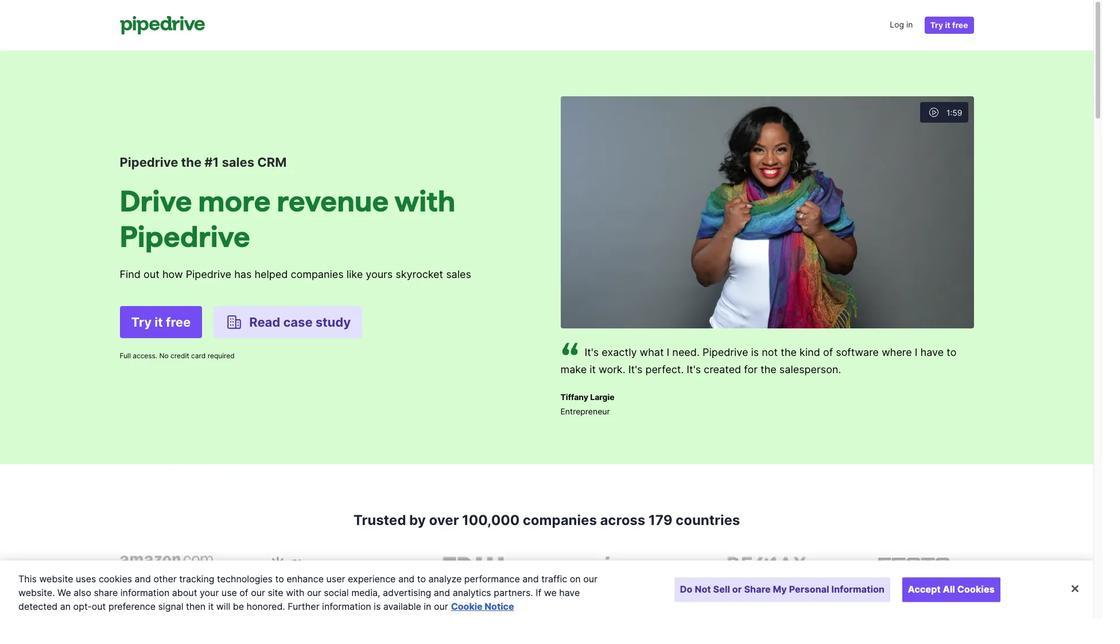 Task type: describe. For each thing, give the bounding box(es) containing it.
it up no
[[155, 315, 163, 330]]

this website uses cookies and other tracking technologies to enhance user experience and to analyze performance and traffic on our website. we also share information about your use of our site with our social media, advertising and analytics partners. if we have detected an opt-out preference signal then it will be honored. further information is available in our
[[18, 574, 598, 613]]

our down enhance
[[307, 588, 321, 599]]

kind
[[800, 347, 820, 359]]

tiffany largie entrepreneur
[[561, 393, 615, 417]]

we
[[57, 588, 71, 599]]

cookies
[[99, 574, 132, 586]]

not
[[762, 347, 778, 359]]

1:59
[[947, 108, 962, 117]]

it right log in link
[[945, 20, 950, 30]]

0 vertical spatial try it free button
[[925, 17, 974, 34]]

technologies
[[217, 574, 273, 586]]

log
[[890, 20, 904, 29]]

all
[[943, 585, 955, 596]]

site
[[268, 588, 283, 599]]

tracking
[[179, 574, 214, 586]]

to inside it's exactly what i need. pipedrive is not the kind of software where i have to make it work. it's perfect. it's created for the salesperson.
[[947, 347, 957, 359]]

read
[[249, 315, 280, 330]]

if
[[536, 588, 541, 599]]

partners.
[[494, 588, 533, 599]]

make
[[561, 364, 587, 376]]

across
[[600, 513, 645, 529]]

required
[[208, 352, 235, 360]]

drive more revenue with pipedrive
[[120, 185, 455, 253]]

free for the topmost try it free button
[[952, 20, 968, 30]]

my
[[773, 585, 787, 596]]

on
[[570, 574, 581, 586]]

cookie notice link
[[451, 602, 514, 613]]

1:59 button
[[561, 90, 974, 335]]

xs image
[[927, 106, 941, 119]]

0 vertical spatial sales
[[222, 155, 254, 170]]

for
[[744, 364, 758, 376]]

find out how pipedrive has helped companies like yours skyrocket sales
[[120, 268, 471, 280]]

do
[[680, 585, 693, 596]]

experience
[[348, 574, 396, 586]]

1 horizontal spatial to
[[417, 574, 426, 586]]

like
[[347, 268, 363, 280]]

user
[[326, 574, 345, 586]]

do not sell or share my personal information
[[680, 585, 885, 596]]

website.
[[18, 588, 55, 599]]

1 i from the left
[[667, 347, 670, 359]]

countries
[[676, 513, 740, 529]]

full access. no credit card required
[[120, 352, 235, 360]]

also
[[74, 588, 91, 599]]

out inside this website uses cookies and other tracking technologies to enhance user experience and to analyze performance and traffic on our website. we also share information about your use of our site with our social media, advertising and analytics partners. if we have detected an opt-out preference signal then it will be honored. further information is available in our
[[92, 602, 106, 613]]

it inside it's exactly what i need. pipedrive is not the kind of software where i have to make it work. it's perfect. it's created for the salesperson.
[[590, 364, 596, 376]]

our right on
[[583, 574, 598, 586]]

advertising
[[383, 588, 431, 599]]

try it free for try it free button to the left
[[131, 315, 191, 330]]

0 vertical spatial companies
[[291, 268, 344, 280]]

of inside this website uses cookies and other tracking technologies to enhance user experience and to analyze performance and traffic on our website. we also share information about your use of our site with our social media, advertising and analytics partners. if we have detected an opt-out preference signal then it will be honored. further information is available in our
[[240, 588, 248, 599]]

accept all cookies button
[[902, 578, 1000, 603]]

case
[[283, 315, 313, 330]]

will
[[216, 602, 230, 613]]

our up 'honored.'
[[251, 588, 265, 599]]

by
[[409, 513, 426, 529]]

sell
[[713, 585, 730, 596]]

where
[[882, 347, 912, 359]]

and up if
[[523, 574, 539, 586]]

helped
[[255, 268, 288, 280]]

and up advertising
[[398, 574, 415, 586]]

skyrocket
[[396, 268, 443, 280]]

how
[[162, 268, 183, 280]]

crm
[[257, 155, 287, 170]]

1 vertical spatial sales
[[446, 268, 471, 280]]

traffic
[[541, 574, 567, 586]]

do not sell or share my personal information button
[[674, 578, 890, 603]]

card
[[191, 352, 206, 360]]

and down analyze
[[434, 588, 450, 599]]

website
[[39, 574, 73, 586]]

have inside this website uses cookies and other tracking technologies to enhance user experience and to analyze performance and traffic on our website. we also share information about your use of our site with our social media, advertising and analytics partners. if we have detected an opt-out preference signal then it will be honored. further information is available in our
[[559, 588, 580, 599]]

#1
[[205, 155, 219, 170]]

trusted
[[353, 513, 406, 529]]

this
[[18, 574, 37, 586]]

revenue
[[277, 185, 389, 217]]

opt-
[[73, 602, 92, 613]]

log in
[[890, 20, 913, 29]]

your
[[200, 588, 219, 599]]

share
[[744, 585, 771, 596]]

tiffany
[[561, 393, 588, 402]]

other
[[154, 574, 177, 586]]

exactly
[[602, 347, 637, 359]]

free for try it free button to the left
[[166, 315, 191, 330]]

it's exactly what i need. pipedrive is not the kind of software where i have to make it work. it's perfect. it's created for the salesperson.
[[561, 347, 957, 376]]

about
[[172, 588, 197, 599]]

software
[[836, 347, 879, 359]]

no
[[159, 352, 169, 360]]

0 horizontal spatial try
[[131, 315, 152, 330]]



Task type: locate. For each thing, give the bounding box(es) containing it.
0 vertical spatial out
[[144, 268, 159, 280]]

1 vertical spatial information
[[322, 602, 371, 613]]

try right log in link
[[930, 20, 943, 30]]

1 vertical spatial have
[[559, 588, 580, 599]]

analytics
[[453, 588, 491, 599]]

2 horizontal spatial it's
[[687, 364, 701, 376]]

is left not
[[751, 347, 759, 359]]

not
[[695, 585, 711, 596]]

accept all cookies
[[908, 585, 995, 596]]

to up the site
[[275, 574, 284, 586]]

i
[[667, 347, 670, 359], [915, 347, 918, 359]]

try it free for the topmost try it free button
[[930, 20, 968, 30]]

0 horizontal spatial with
[[286, 588, 304, 599]]

1 vertical spatial of
[[240, 588, 248, 599]]

1 horizontal spatial information
[[322, 602, 371, 613]]

1 horizontal spatial i
[[915, 347, 918, 359]]

sales right #1
[[222, 155, 254, 170]]

the left #1
[[181, 155, 202, 170]]

then
[[186, 602, 206, 613]]

0 horizontal spatial companies
[[291, 268, 344, 280]]

it's right work.
[[628, 364, 643, 376]]

0 horizontal spatial out
[[92, 602, 106, 613]]

1 horizontal spatial the
[[761, 364, 777, 376]]

uses
[[76, 574, 96, 586]]

personal
[[789, 585, 829, 596]]

the right not
[[781, 347, 797, 359]]

is
[[751, 347, 759, 359], [374, 602, 381, 613]]

0 vertical spatial with
[[394, 185, 455, 217]]

notice
[[485, 602, 514, 613]]

of inside it's exactly what i need. pipedrive is not the kind of software where i have to make it work. it's perfect. it's created for the salesperson.
[[823, 347, 833, 359]]

0 horizontal spatial sales
[[222, 155, 254, 170]]

perfect.
[[645, 364, 684, 376]]

1 vertical spatial try it free button
[[120, 306, 202, 338]]

pipedrive
[[120, 155, 178, 170], [120, 220, 250, 253], [186, 268, 231, 280], [703, 347, 748, 359]]

have
[[921, 347, 944, 359], [559, 588, 580, 599]]

in inside this website uses cookies and other tracking technologies to enhance user experience and to analyze performance and traffic on our website. we also share information about your use of our site with our social media, advertising and analytics partners. if we have detected an opt-out preference signal then it will be honored. further information is available in our
[[424, 602, 431, 613]]

trusted by over 100,000 companies across 179 countries
[[353, 513, 740, 529]]

information up preference on the bottom left of the page
[[120, 588, 170, 599]]

1 horizontal spatial try it free button
[[925, 17, 974, 34]]

try it free button up no
[[120, 306, 202, 338]]

1 horizontal spatial free
[[952, 20, 968, 30]]

i right "what"
[[667, 347, 670, 359]]

pipedrive up how
[[120, 220, 250, 253]]

it's
[[585, 347, 599, 359], [628, 364, 643, 376], [687, 364, 701, 376]]

1 vertical spatial out
[[92, 602, 106, 613]]

of down 'technologies'
[[240, 588, 248, 599]]

log in link
[[890, 16, 913, 34]]

media,
[[351, 588, 380, 599]]

0 horizontal spatial i
[[667, 347, 670, 359]]

enhance
[[287, 574, 324, 586]]

1 vertical spatial the
[[781, 347, 797, 359]]

the down not
[[761, 364, 777, 376]]

salesperson.
[[779, 364, 841, 376]]

try up access.
[[131, 315, 152, 330]]

1 horizontal spatial companies
[[523, 513, 597, 529]]

an
[[60, 602, 71, 613]]

0 vertical spatial have
[[921, 347, 944, 359]]

i right where
[[915, 347, 918, 359]]

share
[[94, 588, 118, 599]]

out left how
[[144, 268, 159, 280]]

0 horizontal spatial have
[[559, 588, 580, 599]]

more
[[198, 185, 271, 217]]

sales right skyrocket
[[446, 268, 471, 280]]

further
[[288, 602, 320, 613]]

1 vertical spatial in
[[424, 602, 431, 613]]

our left cookie
[[434, 602, 448, 613]]

preference
[[108, 602, 156, 613]]

have right where
[[921, 347, 944, 359]]

with inside drive more revenue with pipedrive
[[394, 185, 455, 217]]

try it free right log in link
[[930, 20, 968, 30]]

created
[[704, 364, 741, 376]]

out down share
[[92, 602, 106, 613]]

2 horizontal spatial the
[[781, 347, 797, 359]]

cookie
[[451, 602, 483, 613]]

0 horizontal spatial try it free button
[[120, 306, 202, 338]]

1 vertical spatial free
[[166, 315, 191, 330]]

1 horizontal spatial it's
[[628, 364, 643, 376]]

with inside this website uses cookies and other tracking technologies to enhance user experience and to analyze performance and traffic on our website. we also share information about your use of our site with our social media, advertising and analytics partners. if we have detected an opt-out preference signal then it will be honored. further information is available in our
[[286, 588, 304, 599]]

0 horizontal spatial in
[[424, 602, 431, 613]]

pipedrive inside it's exactly what i need. pipedrive is not the kind of software where i have to make it work. it's perfect. it's created for the salesperson.
[[703, 347, 748, 359]]

accept
[[908, 585, 941, 596]]

0 vertical spatial is
[[751, 347, 759, 359]]

information
[[832, 585, 885, 596]]

1 horizontal spatial of
[[823, 347, 833, 359]]

available
[[383, 602, 421, 613]]

0 vertical spatial the
[[181, 155, 202, 170]]

is inside it's exactly what i need. pipedrive is not the kind of software where i have to make it work. it's perfect. it's created for the salesperson.
[[751, 347, 759, 359]]

find
[[120, 268, 141, 280]]

information
[[120, 588, 170, 599], [322, 602, 371, 613]]

0 vertical spatial try it free
[[930, 20, 968, 30]]

2 i from the left
[[915, 347, 918, 359]]

the
[[181, 155, 202, 170], [781, 347, 797, 359], [761, 364, 777, 376]]

pipedrive the #1 sales crm
[[120, 155, 287, 170]]

be
[[233, 602, 244, 613]]

0 horizontal spatial to
[[275, 574, 284, 586]]

0 vertical spatial free
[[952, 20, 968, 30]]

1 horizontal spatial with
[[394, 185, 455, 217]]

1 horizontal spatial sales
[[446, 268, 471, 280]]

0 vertical spatial information
[[120, 588, 170, 599]]

to right where
[[947, 347, 957, 359]]

free
[[952, 20, 968, 30], [166, 315, 191, 330]]

1 horizontal spatial is
[[751, 347, 759, 359]]

full
[[120, 352, 131, 360]]

in right log
[[906, 20, 913, 29]]

study
[[316, 315, 351, 330]]

work.
[[599, 364, 625, 376]]

to
[[947, 347, 957, 359], [275, 574, 284, 586], [417, 574, 426, 586]]

0 horizontal spatial free
[[166, 315, 191, 330]]

with
[[394, 185, 455, 217], [286, 588, 304, 599]]

1 vertical spatial companies
[[523, 513, 597, 529]]

1 vertical spatial try it free
[[131, 315, 191, 330]]

out
[[144, 268, 159, 280], [92, 602, 106, 613]]

cookie notice
[[451, 602, 514, 613]]

0 vertical spatial of
[[823, 347, 833, 359]]

pipedrive up drive
[[120, 155, 178, 170]]

pipedrive inside drive more revenue with pipedrive
[[120, 220, 250, 253]]

is inside this website uses cookies and other tracking technologies to enhance user experience and to analyze performance and traffic on our website. we also share information about your use of our site with our social media, advertising and analytics partners. if we have detected an opt-out preference signal then it will be honored. further information is available in our
[[374, 602, 381, 613]]

cookies
[[957, 585, 995, 596]]

have down on
[[559, 588, 580, 599]]

information down social on the bottom of the page
[[322, 602, 371, 613]]

1 vertical spatial with
[[286, 588, 304, 599]]

it right make
[[590, 364, 596, 376]]

analyze
[[429, 574, 462, 586]]

1 horizontal spatial out
[[144, 268, 159, 280]]

0 horizontal spatial the
[[181, 155, 202, 170]]

have inside it's exactly what i need. pipedrive is not the kind of software where i have to make it work. it's perfect. it's created for the salesperson.
[[921, 347, 944, 359]]

1 horizontal spatial in
[[906, 20, 913, 29]]

1 horizontal spatial have
[[921, 347, 944, 359]]

1 horizontal spatial try it free
[[930, 20, 968, 30]]

detected
[[18, 602, 58, 613]]

0 horizontal spatial of
[[240, 588, 248, 599]]

it's up make
[[585, 347, 599, 359]]

0 horizontal spatial information
[[120, 588, 170, 599]]

0 vertical spatial in
[[906, 20, 913, 29]]

entrepreneur
[[561, 407, 610, 417]]

1 horizontal spatial try
[[930, 20, 943, 30]]

or
[[732, 585, 742, 596]]

it inside this website uses cookies and other tracking technologies to enhance user experience and to analyze performance and traffic on our website. we also share information about your use of our site with our social media, advertising and analytics partners. if we have detected an opt-out preference signal then it will be honored. further information is available in our
[[208, 602, 214, 613]]

and left other
[[135, 574, 151, 586]]

in down advertising
[[424, 602, 431, 613]]

companies
[[291, 268, 344, 280], [523, 513, 597, 529]]

of right kind
[[823, 347, 833, 359]]

1 vertical spatial is
[[374, 602, 381, 613]]

0 horizontal spatial is
[[374, 602, 381, 613]]

largie
[[590, 393, 615, 402]]

drive
[[120, 185, 192, 217]]

2 horizontal spatial to
[[947, 347, 957, 359]]

it left the will
[[208, 602, 214, 613]]

privacy alert dialog
[[0, 561, 1094, 620]]

179
[[649, 513, 673, 529]]

2 vertical spatial the
[[761, 364, 777, 376]]

of
[[823, 347, 833, 359], [240, 588, 248, 599]]

0 horizontal spatial try it free
[[131, 315, 191, 330]]

it
[[945, 20, 950, 30], [155, 315, 163, 330], [590, 364, 596, 376], [208, 602, 214, 613]]

over
[[429, 513, 459, 529]]

in
[[906, 20, 913, 29], [424, 602, 431, 613]]

yours
[[366, 268, 393, 280]]

we
[[544, 588, 557, 599]]

access.
[[133, 352, 157, 360]]

100,000
[[462, 513, 520, 529]]

1 vertical spatial try
[[131, 315, 152, 330]]

need.
[[672, 347, 700, 359]]

read case study
[[249, 315, 351, 330]]

0 horizontal spatial it's
[[585, 347, 599, 359]]

pipedrive left "has"
[[186, 268, 231, 280]]

try it free button right log in link
[[925, 17, 974, 34]]

honored.
[[247, 602, 285, 613]]

is down media,
[[374, 602, 381, 613]]

social
[[324, 588, 349, 599]]

it's down need.
[[687, 364, 701, 376]]

try it free up no
[[131, 315, 191, 330]]

to up advertising
[[417, 574, 426, 586]]

pipedrive up created
[[703, 347, 748, 359]]

0 vertical spatial try
[[930, 20, 943, 30]]

read case study link
[[214, 306, 362, 338]]



Task type: vqa. For each thing, say whether or not it's contained in the screenshot.
left you
no



